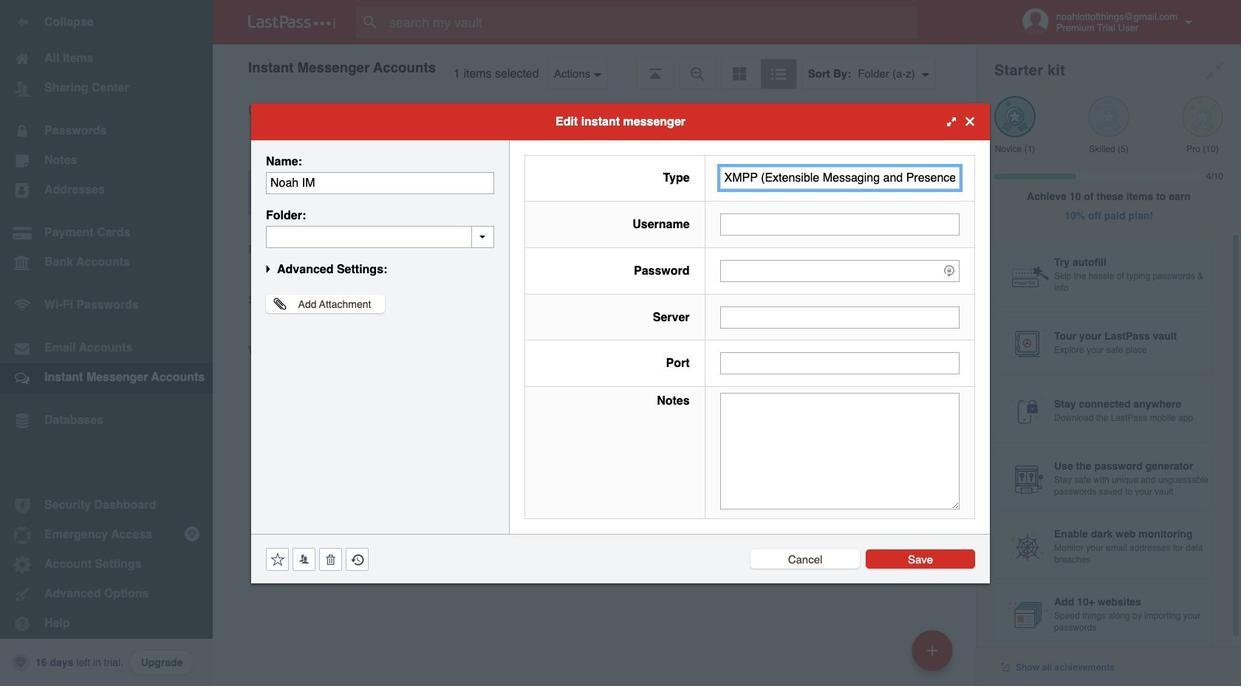 Task type: locate. For each thing, give the bounding box(es) containing it.
None text field
[[720, 167, 960, 189], [720, 214, 960, 236], [266, 226, 494, 248], [720, 306, 960, 329], [720, 353, 960, 375], [720, 393, 960, 510], [720, 167, 960, 189], [720, 214, 960, 236], [266, 226, 494, 248], [720, 306, 960, 329], [720, 353, 960, 375], [720, 393, 960, 510]]

None text field
[[266, 172, 494, 194]]

new item navigation
[[907, 626, 962, 687]]

dialog
[[251, 103, 990, 583]]

None password field
[[720, 260, 960, 282]]

new item image
[[927, 646, 938, 656]]

Search search field
[[356, 6, 947, 38]]



Task type: describe. For each thing, give the bounding box(es) containing it.
search my vault text field
[[356, 6, 947, 38]]

main navigation navigation
[[0, 0, 213, 687]]

vault options navigation
[[213, 44, 977, 89]]

lastpass image
[[248, 16, 336, 29]]



Task type: vqa. For each thing, say whether or not it's contained in the screenshot.
the search my shared folders text field
no



